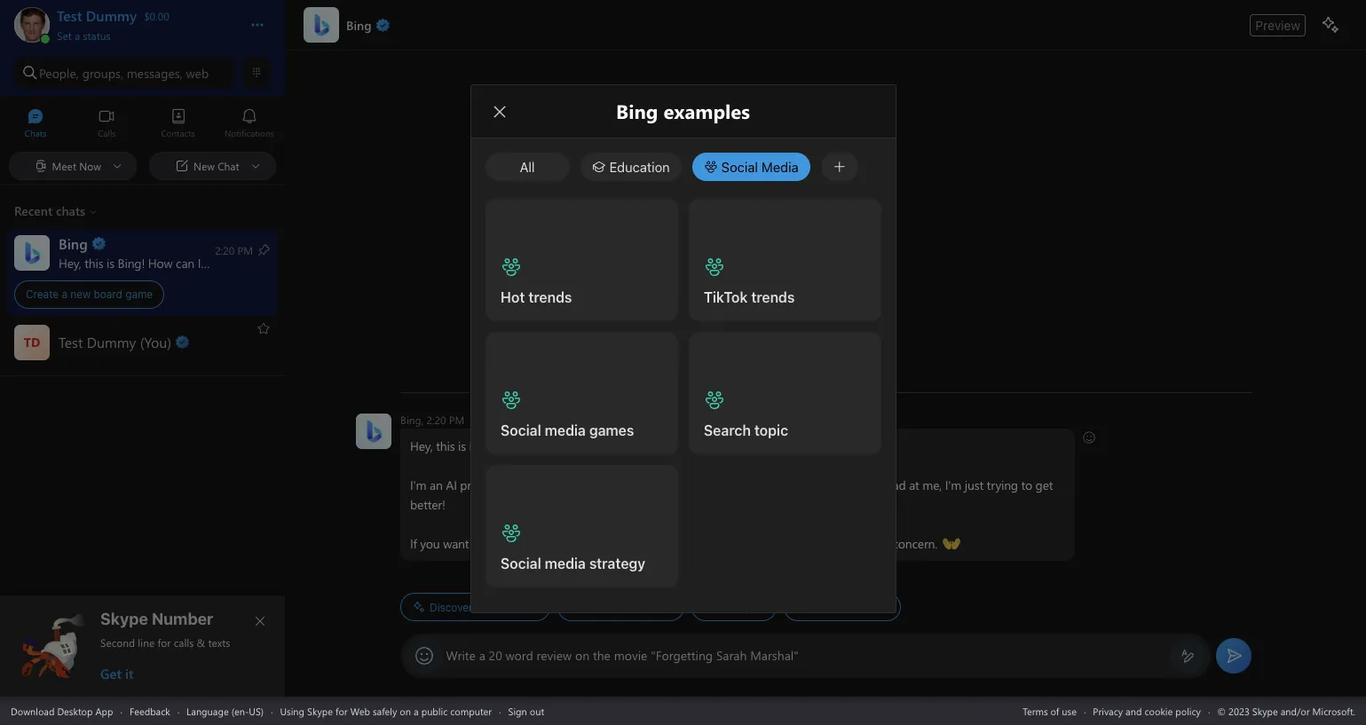Task type: locate. For each thing, give the bounding box(es) containing it.
a
[[75, 28, 80, 43], [62, 288, 67, 301], [883, 535, 889, 552], [639, 600, 644, 614], [738, 600, 743, 614], [479, 647, 486, 664], [414, 705, 419, 718]]

2 vertical spatial social
[[500, 555, 541, 571]]

new
[[70, 288, 91, 301]]

social left media
[[722, 159, 758, 174]]

joke
[[746, 600, 765, 614]]

1 horizontal spatial me
[[750, 535, 767, 552]]

preview,
[[460, 477, 503, 494]]

marshal"
[[751, 647, 799, 664]]

2 i'm from the left
[[522, 477, 538, 494]]

to left start
[[472, 535, 483, 552]]

0 vertical spatial media
[[544, 422, 586, 438]]

me right "give"
[[750, 535, 767, 552]]

social media
[[722, 159, 799, 174]]

0 horizontal spatial hey,
[[59, 254, 81, 271]]

is up board
[[107, 254, 115, 271]]

1 vertical spatial bing
[[469, 438, 494, 455]]

bing up game at the top of the page
[[118, 254, 142, 271]]

!
[[142, 254, 145, 271], [494, 438, 497, 455]]

write a 20 word review on the movie "forgetting sarah marshal"
[[446, 647, 799, 664]]

trends right the hot
[[528, 289, 572, 305]]

board
[[94, 288, 122, 301]]

do
[[593, 600, 606, 614]]

tab list
[[0, 100, 285, 149]]

0 vertical spatial hey,
[[59, 254, 81, 271]]

0 horizontal spatial get
[[861, 477, 879, 494]]

to
[[1021, 477, 1032, 494], [472, 535, 483, 552], [711, 535, 722, 552]]

this down 2:20
[[436, 438, 455, 455]]

1 horizontal spatial for
[[336, 705, 348, 718]]

0 horizontal spatial me
[[720, 600, 735, 614]]

for right line in the bottom left of the page
[[158, 636, 171, 650]]

is down "pm"
[[458, 438, 466, 455]]

0 horizontal spatial want
[[443, 535, 469, 552]]

social down over,
[[500, 555, 541, 571]]

0 vertical spatial today?
[[253, 254, 289, 271]]

1 want from the left
[[443, 535, 469, 552]]

me
[[750, 535, 767, 552], [720, 600, 735, 614]]

0 horizontal spatial on
[[400, 705, 411, 718]]

computer
[[450, 705, 492, 718]]

discover bing's magic
[[429, 601, 539, 614]]

0 vertical spatial can
[[176, 254, 195, 271]]

1 vertical spatial help
[[556, 438, 579, 455]]

skype
[[100, 610, 148, 629], [307, 705, 333, 718]]

2 vertical spatial how
[[569, 600, 590, 614]]

0 vertical spatial !
[[142, 254, 145, 271]]

want left start
[[443, 535, 469, 552]]

1 horizontal spatial i'm
[[522, 477, 538, 494]]

don't
[[829, 477, 858, 494]]

1 horizontal spatial on
[[575, 647, 590, 664]]

0 vertical spatial is
[[107, 254, 115, 271]]

discover
[[429, 601, 473, 614]]

1 horizontal spatial hey,
[[410, 438, 433, 455]]

a left new
[[62, 288, 67, 301]]

1 vertical spatial media
[[544, 555, 586, 571]]

just left trying
[[965, 477, 983, 494]]

. and if you want to give me feedback, just report a concern.
[[618, 535, 941, 552]]

to right trying
[[1021, 477, 1032, 494]]

trends right tiktok
[[751, 289, 795, 305]]

1 vertical spatial social
[[500, 422, 541, 438]]

0 vertical spatial me
[[750, 535, 767, 552]]

sign
[[508, 705, 527, 718]]

download
[[11, 705, 55, 718]]

a left public
[[414, 705, 419, 718]]

2 media from the top
[[544, 555, 586, 571]]

safely
[[373, 705, 397, 718]]

on right review
[[575, 647, 590, 664]]

today heading
[[400, 372, 1253, 404]]

media
[[544, 422, 586, 438], [544, 555, 586, 571]]

how up game at the top of the page
[[148, 254, 173, 271]]

weather?
[[847, 600, 889, 614]]

create a new board game
[[26, 288, 153, 301]]

might
[[680, 477, 711, 494]]

want left "give"
[[682, 535, 708, 552]]

1 horizontal spatial the
[[830, 600, 845, 614]]

1 vertical spatial can
[[528, 438, 547, 455]]

1 vertical spatial skype
[[307, 705, 333, 718]]

still
[[541, 477, 559, 494]]

i'm right me,
[[945, 477, 961, 494]]

0 horizontal spatial trends
[[528, 289, 572, 305]]

set a status button
[[57, 25, 233, 43]]

bing, 2:20 pm
[[400, 413, 464, 427]]

this
[[85, 254, 103, 271], [436, 438, 455, 455]]

just left the report
[[825, 535, 844, 552]]

1 horizontal spatial help
[[556, 438, 579, 455]]

people,
[[39, 64, 79, 81]]

something
[[735, 477, 791, 494]]

1 horizontal spatial how
[[500, 438, 525, 455]]

0 horizontal spatial can
[[176, 254, 195, 271]]

1 horizontal spatial want
[[682, 535, 708, 552]]

0 vertical spatial just
[[965, 477, 983, 494]]

word
[[506, 647, 533, 664]]

all
[[520, 159, 535, 174]]

1 horizontal spatial to
[[711, 535, 722, 552]]

for inside skype number element
[[158, 636, 171, 650]]

to left "give"
[[711, 535, 722, 552]]

how
[[148, 254, 173, 271], [500, 438, 525, 455], [569, 600, 590, 614]]

hey, up new
[[59, 254, 81, 271]]

strategy
[[589, 555, 645, 571]]

of
[[1051, 705, 1060, 718]]

media down type
[[544, 555, 586, 571]]

bing up preview,
[[469, 438, 494, 455]]

3 i'm from the left
[[945, 477, 961, 494]]

sometimes
[[611, 477, 670, 494]]

1 horizontal spatial get
[[1036, 477, 1053, 494]]

0 horizontal spatial for
[[158, 636, 171, 650]]

0 vertical spatial on
[[575, 647, 590, 664]]

say
[[714, 477, 731, 494]]

so
[[506, 477, 518, 494]]

a right bake
[[639, 600, 644, 614]]

you inside i'm an ai preview, so i'm still learning. sometimes i might say something weird. don't get mad at me, i'm just trying to get better! if you want to start over, type
[[420, 535, 440, 552]]

bing
[[118, 254, 142, 271], [469, 438, 494, 455]]

me right tell
[[720, 600, 735, 614]]

1 vertical spatial is
[[458, 438, 466, 455]]

today?
[[253, 254, 289, 271], [606, 438, 641, 455]]

0 vertical spatial skype
[[100, 610, 148, 629]]

social for social media
[[722, 159, 758, 174]]

a right the "set"
[[75, 28, 80, 43]]

hey, this is bing ! how can i help you today? up so
[[410, 438, 644, 455]]

get left mad
[[861, 477, 879, 494]]

2 want from the left
[[682, 535, 708, 552]]

1 get from the left
[[861, 477, 879, 494]]

trends
[[528, 289, 572, 305], [751, 289, 795, 305]]

1 horizontal spatial just
[[965, 477, 983, 494]]

i inside button
[[608, 600, 611, 614]]

1 vertical spatial this
[[436, 438, 455, 455]]

and
[[624, 535, 646, 552]]

1 horizontal spatial is
[[458, 438, 466, 455]]

public
[[421, 705, 448, 718]]

app
[[95, 705, 113, 718]]

0 vertical spatial the
[[830, 600, 845, 614]]

i'm left an
[[410, 477, 426, 494]]

tiktok trends
[[704, 289, 795, 305]]

messages,
[[127, 64, 183, 81]]

tell me a joke button
[[691, 593, 777, 622]]

i'm right so
[[522, 477, 538, 494]]

just inside i'm an ai preview, so i'm still learning. sometimes i might say something weird. don't get mad at me, i'm just trying to get better! if you want to start over, type
[[965, 477, 983, 494]]

get right trying
[[1036, 477, 1053, 494]]

1 horizontal spatial hey, this is bing ! how can i help you today?
[[410, 438, 644, 455]]

1 i'm from the left
[[410, 477, 426, 494]]

1 vertical spatial today?
[[606, 438, 641, 455]]

media left games
[[544, 422, 586, 438]]

skype right using
[[307, 705, 333, 718]]

0 horizontal spatial hey, this is bing ! how can i help you today?
[[59, 254, 292, 271]]

1 vertical spatial !
[[494, 438, 497, 455]]

me inside button
[[720, 600, 735, 614]]

0 horizontal spatial help
[[204, 254, 227, 271]]

0 vertical spatial for
[[158, 636, 171, 650]]

0 horizontal spatial this
[[85, 254, 103, 271]]

i
[[198, 254, 201, 271], [550, 438, 553, 455], [673, 477, 676, 494], [608, 600, 611, 614]]

if
[[410, 535, 417, 552]]

0 horizontal spatial i'm
[[410, 477, 426, 494]]

hey,
[[59, 254, 81, 271], [410, 438, 433, 455]]

0 horizontal spatial skype
[[100, 610, 148, 629]]

1 vertical spatial me
[[720, 600, 735, 614]]

1 vertical spatial how
[[500, 438, 525, 455]]

using
[[280, 705, 305, 718]]

people, groups, messages, web
[[39, 64, 209, 81]]

the inside button
[[830, 600, 845, 614]]

language (en-us)
[[187, 705, 264, 718]]

skype up second
[[100, 610, 148, 629]]

! up game at the top of the page
[[142, 254, 145, 271]]

0 vertical spatial social
[[722, 159, 758, 174]]

0 horizontal spatial how
[[148, 254, 173, 271]]

1 vertical spatial on
[[400, 705, 411, 718]]

sign out
[[508, 705, 544, 718]]

on
[[575, 647, 590, 664], [400, 705, 411, 718]]

1 trends from the left
[[528, 289, 572, 305]]

"forgetting
[[651, 647, 713, 664]]

2 horizontal spatial how
[[569, 600, 590, 614]]

for
[[158, 636, 171, 650], [336, 705, 348, 718]]

the
[[830, 600, 845, 614], [593, 647, 611, 664]]

1 media from the top
[[544, 422, 586, 438]]

1 vertical spatial just
[[825, 535, 844, 552]]

me,
[[922, 477, 942, 494]]

social
[[722, 159, 758, 174], [500, 422, 541, 438], [500, 555, 541, 571]]

0 horizontal spatial bing
[[118, 254, 142, 271]]

2 horizontal spatial i'm
[[945, 477, 961, 494]]

1 vertical spatial hey, this is bing ! how can i help you today?
[[410, 438, 644, 455]]

! up preview,
[[494, 438, 497, 455]]

write
[[446, 647, 476, 664]]

this up create a new board game
[[85, 254, 103, 271]]

how up so
[[500, 438, 525, 455]]

the right what's
[[830, 600, 845, 614]]

1 vertical spatial for
[[336, 705, 348, 718]]

1 horizontal spatial trends
[[751, 289, 795, 305]]

0 vertical spatial hey, this is bing ! how can i help you today?
[[59, 254, 292, 271]]

0 horizontal spatial the
[[593, 647, 611, 664]]

second
[[100, 636, 135, 650]]

2 trends from the left
[[751, 289, 795, 305]]

on for a
[[400, 705, 411, 718]]

start
[[486, 535, 510, 552]]

a right the report
[[883, 535, 889, 552]]

a left the 20
[[479, 647, 486, 664]]

if
[[649, 535, 656, 552]]

hey, down bing,
[[410, 438, 433, 455]]

a left joke
[[738, 600, 743, 614]]

privacy
[[1093, 705, 1123, 718]]

tell me a joke
[[703, 600, 765, 614]]

number
[[152, 610, 213, 629]]

concern.
[[893, 535, 937, 552]]

social up so
[[500, 422, 541, 438]]

for for web
[[336, 705, 348, 718]]

review
[[537, 647, 572, 664]]

for left web
[[336, 705, 348, 718]]

line
[[138, 636, 155, 650]]

on right safely
[[400, 705, 411, 718]]

search
[[704, 422, 751, 438]]

people, groups, messages, web button
[[14, 57, 235, 89]]

1 vertical spatial hey,
[[410, 438, 433, 455]]

for for calls
[[158, 636, 171, 650]]

0 vertical spatial how
[[148, 254, 173, 271]]

how left do
[[569, 600, 590, 614]]

0 vertical spatial bing
[[118, 254, 142, 271]]

social for social media games
[[500, 422, 541, 438]]

i'm
[[410, 477, 426, 494], [522, 477, 538, 494], [945, 477, 961, 494]]

the left "movie"
[[593, 647, 611, 664]]

second line for calls & texts
[[100, 636, 230, 650]]

sarah
[[717, 647, 747, 664]]

hey, this is bing ! how can i help you today? up game at the top of the page
[[59, 254, 292, 271]]



Task type: describe. For each thing, give the bounding box(es) containing it.
a inside button
[[738, 600, 743, 614]]

using skype for web safely on a public computer link
[[280, 705, 492, 718]]

it
[[125, 665, 133, 683]]

at
[[909, 477, 919, 494]]

1 horizontal spatial this
[[436, 438, 455, 455]]

pm
[[449, 413, 464, 427]]

terms of use
[[1023, 705, 1077, 718]]

(smileeyes)
[[646, 437, 704, 454]]

0 horizontal spatial is
[[107, 254, 115, 271]]

0 horizontal spatial today?
[[253, 254, 289, 271]]

1 horizontal spatial !
[[494, 438, 497, 455]]

0 vertical spatial this
[[85, 254, 103, 271]]

magic
[[509, 601, 539, 614]]

game
[[125, 288, 153, 301]]

social for social media strategy
[[500, 555, 541, 571]]

education
[[610, 159, 670, 174]]

0 horizontal spatial just
[[825, 535, 844, 552]]

2:20
[[426, 413, 446, 427]]

0 horizontal spatial !
[[142, 254, 145, 271]]

over,
[[513, 535, 538, 552]]

out
[[530, 705, 544, 718]]

how do i bake a cake?
[[569, 600, 672, 614]]

privacy and cookie policy
[[1093, 705, 1201, 718]]

2 get from the left
[[1036, 477, 1053, 494]]

trends for tiktok trends
[[751, 289, 795, 305]]

cake?
[[647, 600, 672, 614]]

on for the
[[575, 647, 590, 664]]

how inside how do i bake a cake? button
[[569, 600, 590, 614]]

set
[[57, 28, 72, 43]]

download desktop app link
[[11, 705, 113, 718]]

tell
[[703, 600, 718, 614]]

topic
[[754, 422, 788, 438]]

1 horizontal spatial can
[[528, 438, 547, 455]]

status
[[83, 28, 111, 43]]

20
[[489, 647, 502, 664]]

create
[[26, 288, 59, 301]]

policy
[[1176, 705, 1201, 718]]

media
[[762, 159, 799, 174]]

skype number element
[[15, 610, 271, 683]]

feedback link
[[130, 705, 170, 718]]

what's the weather?
[[795, 600, 889, 614]]

get
[[100, 665, 122, 683]]

texts
[[208, 636, 230, 650]]

0 vertical spatial help
[[204, 254, 227, 271]]

report
[[847, 535, 880, 552]]

using skype for web safely on a public computer
[[280, 705, 492, 718]]

us)
[[249, 705, 264, 718]]

language
[[187, 705, 229, 718]]

desktop
[[57, 705, 93, 718]]

social media games
[[500, 422, 634, 438]]

search topic
[[704, 422, 788, 438]]

tiktok
[[704, 289, 748, 305]]

&
[[197, 636, 205, 650]]

groups,
[[82, 64, 123, 81]]

2 horizontal spatial to
[[1021, 477, 1032, 494]]

cookie
[[1145, 705, 1173, 718]]

trying
[[987, 477, 1018, 494]]

terms
[[1023, 705, 1048, 718]]

media for strategy
[[544, 555, 586, 571]]

feedback
[[130, 705, 170, 718]]

bing's
[[475, 601, 506, 614]]

movie
[[614, 647, 648, 664]]

1 vertical spatial the
[[593, 647, 611, 664]]

i inside i'm an ai preview, so i'm still learning. sometimes i might say something weird. don't get mad at me, i'm just trying to get better! if you want to start over, type
[[673, 477, 676, 494]]

feedback,
[[770, 535, 822, 552]]

download desktop app
[[11, 705, 113, 718]]

games
[[589, 422, 634, 438]]

web
[[350, 705, 370, 718]]

(openhands)
[[942, 535, 1009, 551]]

give
[[725, 535, 747, 552]]

skype number
[[100, 610, 213, 629]]

trends for hot trends
[[528, 289, 572, 305]]

.
[[618, 535, 621, 552]]

want inside i'm an ai preview, so i'm still learning. sometimes i might say something weird. don't get mad at me, i'm just trying to get better! if you want to start over, type
[[443, 535, 469, 552]]

media for games
[[544, 422, 586, 438]]

language (en-us) link
[[187, 705, 264, 718]]

1 horizontal spatial skype
[[307, 705, 333, 718]]

show more bing examples categories element
[[821, 152, 858, 181]]

hot
[[500, 289, 525, 305]]

sign out link
[[508, 705, 544, 718]]

1 horizontal spatial today?
[[606, 438, 641, 455]]

an
[[429, 477, 442, 494]]

terms of use link
[[1023, 705, 1077, 718]]

bake
[[614, 600, 636, 614]]

learning.
[[562, 477, 608, 494]]

i'm an ai preview, so i'm still learning. sometimes i might say something weird. don't get mad at me, i'm just trying to get better! if you want to start over, type
[[410, 477, 1056, 552]]

web
[[186, 64, 209, 81]]

mad
[[882, 477, 906, 494]]

preview
[[1256, 17, 1301, 32]]

1 horizontal spatial bing
[[469, 438, 494, 455]]

0 horizontal spatial to
[[472, 535, 483, 552]]

use
[[1062, 705, 1077, 718]]

Type a message text field
[[446, 647, 1166, 664]]

skype inside skype number element
[[100, 610, 148, 629]]

what's
[[795, 600, 827, 614]]

calls
[[174, 636, 194, 650]]



Task type: vqa. For each thing, say whether or not it's contained in the screenshot.
rightmost Bing
yes



